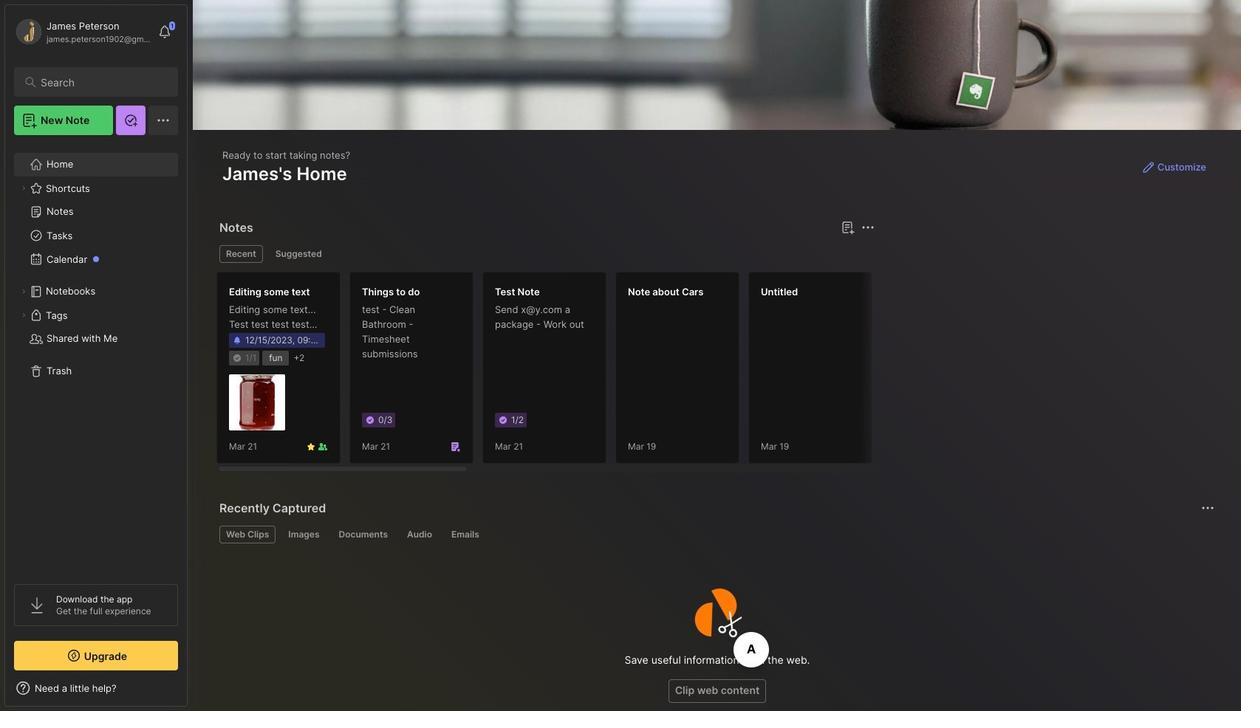 Task type: describe. For each thing, give the bounding box(es) containing it.
Search text field
[[41, 75, 165, 89]]

none search field inside main element
[[41, 73, 165, 91]]

click to collapse image
[[187, 684, 198, 702]]

expand notebooks image
[[19, 287, 28, 296]]



Task type: locate. For each thing, give the bounding box(es) containing it.
Account field
[[14, 17, 151, 47]]

More actions field
[[858, 217, 879, 238], [1198, 498, 1218, 519]]

more actions image
[[859, 219, 877, 236]]

0 vertical spatial more actions field
[[858, 217, 879, 238]]

tree
[[5, 144, 187, 571]]

expand tags image
[[19, 311, 28, 320]]

1 tab list from the top
[[219, 245, 873, 263]]

1 horizontal spatial more actions field
[[1198, 498, 1218, 519]]

None search field
[[41, 73, 165, 91]]

tab
[[219, 245, 263, 263], [269, 245, 329, 263], [219, 526, 276, 544], [282, 526, 326, 544], [332, 526, 395, 544], [400, 526, 439, 544], [445, 526, 486, 544]]

tree inside main element
[[5, 144, 187, 571]]

main element
[[0, 0, 192, 712]]

0 horizontal spatial more actions field
[[858, 217, 879, 238]]

thumbnail image
[[229, 375, 285, 431]]

tab list
[[219, 245, 873, 263], [219, 526, 1213, 544]]

WHAT'S NEW field
[[5, 677, 187, 700]]

1 vertical spatial more actions field
[[1198, 498, 1218, 519]]

1 vertical spatial tab list
[[219, 526, 1213, 544]]

2 tab list from the top
[[219, 526, 1213, 544]]

0 vertical spatial tab list
[[219, 245, 873, 263]]

row group
[[216, 272, 1241, 473]]

more actions image
[[1199, 499, 1217, 517]]



Task type: vqa. For each thing, say whether or not it's contained in the screenshot.
The Note Editor text box
no



